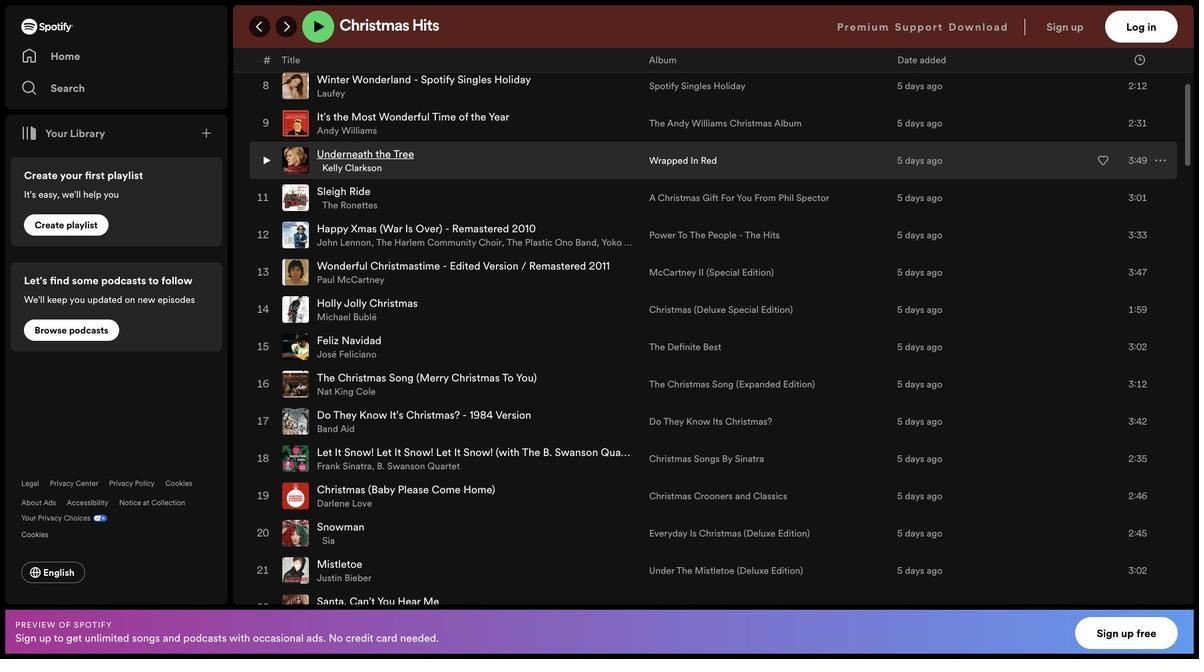 Task type: vqa. For each thing, say whether or not it's contained in the screenshot.


Task type: describe. For each thing, give the bounding box(es) containing it.
1 horizontal spatial sinatra
[[735, 452, 765, 466]]

0 vertical spatial cookies link
[[165, 479, 192, 489]]

to inside the christmas song (merry christmas to you) nat king cole
[[502, 370, 514, 385]]

sign up
[[1047, 19, 1084, 34]]

1 vertical spatial podcasts
[[69, 324, 109, 337]]

your
[[60, 168, 82, 183]]

do they know it's christmas? - 1984 version band aid
[[317, 408, 531, 436]]

ago for feliz navidad
[[927, 340, 943, 354]]

dean martin link
[[317, 49, 369, 63]]

ago for happy xmas (war is over) - remastered 2010
[[927, 228, 943, 242]]

hits inside top bar and user menu element
[[413, 19, 440, 35]]

spotify singles holiday link
[[649, 79, 746, 93]]

notice at collection
[[119, 498, 185, 508]]

you for first
[[104, 188, 119, 201]]

ago for sleigh ride
[[927, 191, 943, 204]]

sign inside preview of spotify sign up to get unlimited songs and podcasts with occasional ads. no credit card needed.
[[15, 630, 36, 645]]

christmas? for it's
[[406, 408, 460, 422]]

13 days from the top
[[905, 452, 925, 466]]

people
[[708, 228, 737, 242]]

1 horizontal spatial andy
[[667, 117, 690, 130]]

ago for mistletoe
[[927, 564, 943, 578]]

days for do they know it's christmas? - 1984 version
[[905, 415, 925, 428]]

0 vertical spatial you
[[737, 191, 752, 204]]

winter
[[317, 72, 350, 87]]

mccartney inside wonderful christmastime - edited version / remastered 2011 paul mccartney
[[337, 273, 385, 286]]

5 days ago for let it snow, let it snow, let it snow
[[898, 42, 943, 55]]

special
[[728, 303, 759, 316]]

power to the people - the hits link
[[649, 228, 780, 242]]

ago for let it snow, let it snow, let it snow
[[927, 42, 943, 55]]

17 5 days ago from the top
[[898, 601, 943, 615]]

king
[[335, 385, 354, 398]]

5 for the christmas song (merry christmas to you)
[[898, 378, 903, 391]]

on
[[125, 293, 135, 306]]

2 horizontal spatial spotify
[[649, 79, 679, 93]]

5 for feliz navidad
[[898, 340, 903, 354]]

playlist inside the create your first playlist it's easy, we'll help you
[[107, 168, 143, 183]]

3 let from the left
[[436, 35, 451, 49]]

version inside do they know it's christmas? - 1984 version band aid
[[496, 408, 531, 422]]

create playlist button
[[24, 214, 108, 236]]

5 for happy xmas (war is over) - remastered 2010
[[898, 228, 903, 242]]

support
[[895, 19, 944, 34]]

1984
[[470, 408, 493, 422]]

when
[[649, 601, 674, 615]]

main element
[[5, 5, 228, 605]]

1 5 from the top
[[898, 5, 903, 18]]

spotify singles holiday
[[649, 79, 746, 93]]

williams inside it's the most wonderful time of the year andy williams
[[342, 124, 377, 137]]

my kind of christmas
[[649, 42, 742, 55]]

sleigh ride link
[[317, 184, 371, 199]]

the christmas song (merry christmas to you) nat king cole
[[317, 370, 537, 398]]

when christmas comes around... link
[[649, 601, 792, 615]]

the christmas song (expanded edition)
[[649, 378, 815, 391]]

create your first playlist it's easy, we'll help you
[[24, 168, 143, 201]]

songs
[[132, 630, 160, 645]]

john
[[317, 236, 338, 249]]

wonderful inside wonderful christmastime - edited version / remastered 2011 paul mccartney
[[317, 258, 368, 273]]

red
[[701, 154, 717, 167]]

0 vertical spatial to
[[678, 228, 688, 242]]

under
[[649, 564, 675, 578]]

bobby helms link
[[317, 12, 373, 25]]

17 days from the top
[[905, 601, 925, 615]]

playlist inside create playlist button
[[66, 218, 98, 232]]

5 days ago for sleigh ride
[[898, 191, 943, 204]]

snow
[[463, 35, 490, 49]]

1 snow, from the left
[[344, 35, 374, 49]]

go back image
[[254, 21, 265, 32]]

sleigh ride cell
[[282, 180, 639, 216]]

days for happy xmas (war is over) - remastered 2010
[[905, 228, 925, 242]]

1 vertical spatial album
[[774, 117, 802, 130]]

spotify image
[[21, 19, 73, 35]]

quartet
[[428, 460, 460, 473]]

christmas (deluxe special edition)
[[649, 303, 793, 316]]

easy,
[[38, 188, 60, 201]]

2:46
[[1129, 490, 1148, 503]]

the harlem community choir link
[[376, 236, 502, 249]]

definite
[[668, 340, 701, 354]]

download
[[949, 19, 1009, 34]]

swanson
[[387, 460, 425, 473]]

sia link
[[322, 534, 335, 548]]

winter wonderland - spotify singles holiday laufey
[[317, 72, 531, 100]]

song for (merry
[[389, 370, 414, 385]]

at
[[143, 498, 149, 508]]

the down the definite best
[[649, 378, 665, 391]]

year
[[489, 109, 510, 124]]

a christmas gift for you from phil spector
[[649, 191, 830, 204]]

privacy policy link
[[109, 479, 155, 489]]

snowman cell
[[282, 516, 639, 552]]

days for feliz navidad
[[905, 340, 925, 354]]

gift
[[703, 191, 719, 204]]

5 days ago for christmas (baby please come home)
[[898, 490, 943, 503]]

privacy policy
[[109, 479, 155, 489]]

days for wonderful christmastime - edited version / remastered 2011
[[905, 266, 925, 279]]

its
[[713, 415, 723, 428]]

1 5 days ago from the top
[[898, 5, 943, 18]]

the right people
[[745, 228, 761, 242]]

go forward image
[[281, 21, 292, 32]]

13 5 from the top
[[898, 452, 903, 466]]

edition) for snowman
[[778, 527, 810, 540]]

christmas (baby please come home) darlene love
[[317, 482, 495, 510]]

2 let from the left
[[376, 35, 392, 49]]

band inside happy xmas (war is over) - remastered 2010 cell
[[576, 236, 597, 249]]

it's the most wonderful time of the year cell
[[282, 105, 639, 141]]

, left (war
[[371, 236, 374, 249]]

up inside preview of spotify sign up to get unlimited songs and podcasts with occasional ads. no credit card needed.
[[39, 630, 51, 645]]

edition) right special
[[761, 303, 793, 316]]

b.
[[377, 460, 385, 473]]

1 horizontal spatial williams
[[692, 117, 728, 130]]

to inside let's find some podcasts to follow we'll keep you updated on new episodes
[[149, 273, 159, 288]]

it's the most wonderful time of the year link
[[317, 109, 510, 124]]

do they know its christmas? link
[[649, 415, 773, 428]]

is inside cell
[[405, 221, 413, 236]]

kind
[[665, 42, 685, 55]]

(deluxe for snowman
[[744, 527, 776, 540]]

ago for winter wonderland - spotify singles holiday
[[927, 79, 943, 93]]

5 days ago for snowman
[[898, 527, 943, 540]]

5 days ago for do they know it's christmas? - 1984 version
[[898, 415, 943, 428]]

wonderful christmastime - edited version / remastered 2011 cell
[[282, 254, 639, 290]]

5 for let it snow, let it snow, let it snow
[[898, 42, 903, 55]]

cookies for cookies link to the top
[[165, 479, 192, 489]]

jolly
[[344, 296, 367, 310]]

1 days from the top
[[905, 5, 925, 18]]

paul
[[317, 273, 335, 286]]

santa, can't you hear me
[[317, 594, 439, 609]]

2:31
[[1129, 117, 1148, 130]]

- inside wonderful christmastime - edited version / remastered 2011 paul mccartney
[[443, 258, 447, 273]]

sign for sign up
[[1047, 19, 1069, 34]]

winter wonderland - spotify singles holiday cell
[[282, 68, 639, 104]]

updated
[[87, 293, 122, 306]]

1 horizontal spatial hits
[[764, 228, 780, 242]]

a
[[649, 191, 656, 204]]

3:02 for mistletoe
[[1129, 564, 1148, 578]]

13 ago from the top
[[927, 452, 943, 466]]

they for it's
[[333, 408, 357, 422]]

ads
[[43, 498, 56, 508]]

the up wrapped
[[649, 117, 665, 130]]

up for sign up
[[1071, 19, 1084, 34]]

3:33
[[1129, 228, 1148, 242]]

ago for do they know it's christmas? - 1984 version
[[927, 415, 943, 428]]

around...
[[753, 601, 792, 615]]

christmas inside top bar and user menu element
[[340, 19, 410, 35]]

christmas crooners and classics link
[[649, 490, 788, 503]]

some
[[72, 273, 99, 288]]

first
[[85, 168, 105, 183]]

sign up free button
[[1076, 617, 1178, 649]]

create for your
[[24, 168, 58, 183]]

episodes
[[158, 293, 195, 306]]

let it snow, let it snow, let it snow link
[[317, 35, 490, 49]]

we'll
[[62, 188, 81, 201]]

1 horizontal spatial singles
[[681, 79, 712, 93]]

1 horizontal spatial mccartney
[[649, 266, 697, 279]]

4:02 cell
[[1086, 590, 1166, 626]]

the left definite
[[649, 340, 665, 354]]

5 for mistletoe
[[898, 564, 903, 578]]

privacy for privacy center
[[50, 479, 74, 489]]

kelly
[[322, 161, 343, 175]]

log
[[1127, 19, 1145, 34]]

podcasts inside let's find some podcasts to follow we'll keep you updated on new episodes
[[101, 273, 146, 288]]

b. swanson quartet link
[[377, 460, 460, 473]]

the inside the christmas song (merry christmas to you) nat king cole
[[317, 370, 335, 385]]

the for tree
[[376, 147, 391, 161]]

christmas hits
[[340, 19, 440, 35]]

mistletoe cell
[[282, 553, 639, 589]]

dean
[[317, 49, 339, 63]]

0 horizontal spatial cookies link
[[21, 526, 59, 541]]

# column header
[[263, 48, 271, 71]]

# row
[[250, 48, 1178, 72]]

1 horizontal spatial holiday
[[714, 79, 746, 93]]

1 it from the left
[[335, 35, 342, 49]]

1 horizontal spatial and
[[736, 490, 751, 503]]

0 horizontal spatial you
[[377, 594, 395, 609]]

wrapped in red link
[[649, 154, 717, 167]]

community
[[427, 236, 476, 249]]

days for sleigh ride
[[905, 191, 925, 204]]

let's
[[24, 273, 47, 288]]

1 horizontal spatial mistletoe
[[695, 564, 735, 578]]

3:47
[[1129, 266, 1148, 279]]

2 horizontal spatial the
[[471, 109, 486, 124]]

wrapped in red
[[649, 154, 717, 167]]

edition) for mistletoe
[[771, 564, 803, 578]]

love
[[352, 497, 372, 510]]

center
[[76, 479, 98, 489]]

most
[[352, 109, 376, 124]]

(deluxe for mistletoe
[[737, 564, 769, 578]]

spotify inside preview of spotify sign up to get unlimited songs and podcasts with occasional ads. no credit card needed.
[[74, 619, 112, 630]]

the christmas song (expanded edition) link
[[649, 378, 815, 391]]

christmas inside christmas (baby please come home) darlene love
[[317, 482, 366, 497]]

ago for holly jolly christmas
[[927, 303, 943, 316]]

5 days ago for holly jolly christmas
[[898, 303, 943, 316]]

let it snow, let it snow, let it snow cell
[[282, 31, 639, 67]]

for
[[721, 191, 735, 204]]

english button
[[21, 562, 85, 584]]

5 for sleigh ride
[[898, 191, 903, 204]]

do for its
[[649, 415, 662, 428]]

log in
[[1127, 19, 1157, 34]]

browse podcasts link
[[24, 320, 119, 341]]

needed.
[[400, 630, 439, 645]]

edition) right the '(special' on the top right of page
[[742, 266, 774, 279]]

underneath the tree kelly clarkson
[[317, 147, 414, 175]]



Task type: locate. For each thing, give the bounding box(es) containing it.
2 it from the left
[[394, 35, 401, 49]]

duration image
[[1135, 54, 1146, 65]]

from
[[755, 191, 776, 204]]

wonderful down winter wonderland - spotify singles holiday laufey at the top left of the page
[[379, 109, 430, 124]]

0 vertical spatial and
[[736, 490, 751, 503]]

- right over)
[[445, 221, 450, 236]]

plastic
[[525, 236, 553, 249]]

christmas inside holly jolly christmas michael bublé
[[370, 296, 418, 310]]

1 vertical spatial band
[[317, 422, 338, 436]]

the
[[649, 117, 665, 130], [322, 199, 338, 212], [690, 228, 706, 242], [745, 228, 761, 242], [376, 236, 392, 249], [507, 236, 523, 249], [649, 340, 665, 354], [317, 370, 335, 385], [649, 378, 665, 391], [677, 564, 693, 578]]

cole
[[356, 385, 376, 398]]

,
[[371, 236, 374, 249], [502, 236, 505, 249], [597, 236, 599, 249], [372, 460, 375, 473]]

days for the christmas song (merry christmas to you)
[[905, 378, 925, 391]]

cell containing frank sinatra
[[282, 441, 639, 477]]

11 5 days ago from the top
[[898, 378, 943, 391]]

4 5 days ago from the top
[[898, 117, 943, 130]]

and left classics
[[736, 490, 751, 503]]

create inside button
[[35, 218, 64, 232]]

version inside wonderful christmastime - edited version / remastered 2011 paul mccartney
[[483, 258, 519, 273]]

andy up wrapped in red at right
[[667, 117, 690, 130]]

2:12
[[1129, 79, 1148, 93]]

1 horizontal spatial you
[[104, 188, 119, 201]]

0 vertical spatial playlist
[[107, 168, 143, 183]]

0 vertical spatial remastered
[[452, 221, 509, 236]]

10 5 from the top
[[898, 340, 903, 354]]

0 horizontal spatial up
[[39, 630, 51, 645]]

know down cole
[[360, 408, 387, 422]]

to
[[678, 228, 688, 242], [502, 370, 514, 385]]

michael bublé link
[[317, 310, 377, 324]]

2 snow, from the left
[[404, 35, 433, 49]]

they down king
[[333, 408, 357, 422]]

josé
[[317, 348, 337, 361]]

the down josé
[[317, 370, 335, 385]]

bobby helms cell
[[282, 0, 639, 29]]

in
[[1148, 19, 1157, 34]]

15 5 days ago from the top
[[898, 527, 943, 540]]

17 ago from the top
[[927, 601, 943, 615]]

- inside winter wonderland - spotify singles holiday laufey
[[414, 72, 418, 87]]

5 for underneath the tree
[[898, 154, 903, 167]]

5 days ago for it's the most wonderful time of the year
[[898, 117, 943, 130]]

up inside sign up free button
[[1122, 626, 1134, 641]]

is right (war
[[405, 221, 413, 236]]

your for your library
[[45, 126, 67, 141]]

7 days from the top
[[905, 228, 925, 242]]

williams up underneath the tree link at the top
[[342, 124, 377, 137]]

andy inside it's the most wonderful time of the year andy williams
[[317, 124, 339, 137]]

of right preview on the left bottom
[[59, 619, 71, 630]]

edition) for the christmas song (merry christmas to you)
[[784, 378, 815, 391]]

michael
[[317, 310, 351, 324]]

0 horizontal spatial you
[[70, 293, 85, 306]]

about
[[21, 498, 42, 508]]

sign inside top bar and user menu element
[[1047, 19, 1069, 34]]

sinatra right by
[[735, 452, 765, 466]]

the inside sleigh ride the ronettes
[[322, 199, 338, 212]]

you right keep
[[70, 293, 85, 306]]

, inside cell
[[372, 460, 375, 473]]

the right under
[[677, 564, 693, 578]]

of inside preview of spotify sign up to get unlimited songs and podcasts with occasional ads. no credit card needed.
[[59, 619, 71, 630]]

create
[[24, 168, 58, 183], [35, 218, 64, 232]]

podcasts down updated
[[69, 324, 109, 337]]

0 horizontal spatial song
[[389, 370, 414, 385]]

1 let from the left
[[317, 35, 332, 49]]

playlist right first
[[107, 168, 143, 183]]

the left "harlem"
[[376, 236, 392, 249]]

0 vertical spatial your
[[45, 126, 67, 141]]

0 horizontal spatial do
[[317, 408, 331, 422]]

0 horizontal spatial mccartney
[[337, 273, 385, 286]]

song left "(merry"
[[389, 370, 414, 385]]

7 5 days ago from the top
[[898, 228, 943, 242]]

2 5 days ago from the top
[[898, 42, 943, 55]]

1 horizontal spatial wonderful
[[379, 109, 430, 124]]

create down easy,
[[35, 218, 64, 232]]

accessibility
[[67, 498, 109, 508]]

top bar and user menu element
[[233, 5, 1194, 48]]

hear
[[398, 594, 421, 609]]

up for sign up free
[[1122, 626, 1134, 641]]

- left edited
[[443, 258, 447, 273]]

11 ago from the top
[[927, 378, 943, 391]]

do they know its christmas?
[[649, 415, 773, 428]]

3:02 down 1:59
[[1129, 340, 1148, 354]]

12 days from the top
[[905, 415, 925, 428]]

1 horizontal spatial sign
[[1047, 19, 1069, 34]]

10 days from the top
[[905, 340, 925, 354]]

10 ago from the top
[[927, 340, 943, 354]]

5 for wonderful christmastime - edited version / remastered 2011
[[898, 266, 903, 279]]

christmas? right its
[[726, 415, 773, 428]]

they for its
[[664, 415, 684, 428]]

0 horizontal spatial they
[[333, 408, 357, 422]]

days for it's the most wonderful time of the year
[[905, 117, 925, 130]]

andy up underneath
[[317, 124, 339, 137]]

0 vertical spatial 3:02
[[1129, 340, 1148, 354]]

the left most
[[333, 109, 349, 124]]

holiday down # row
[[714, 79, 746, 93]]

williams up red
[[692, 117, 728, 130]]

songs
[[694, 452, 720, 466]]

0 horizontal spatial hits
[[413, 19, 440, 35]]

your library button
[[16, 120, 111, 147]]

5 days ago for wonderful christmastime - edited version / remastered 2011
[[898, 266, 943, 279]]

playlist down help
[[66, 218, 98, 232]]

ronettes
[[341, 199, 378, 212]]

know left its
[[687, 415, 711, 428]]

christmas? down the christmas song (merry christmas to you) nat king cole
[[406, 408, 460, 422]]

winter wonderland - spotify singles holiday link
[[317, 72, 531, 87]]

christmas? inside do they know it's christmas? - 1984 version band aid
[[406, 408, 460, 422]]

the left plastic at the top left of page
[[507, 236, 523, 249]]

(war
[[380, 221, 403, 236]]

14 days from the top
[[905, 490, 925, 503]]

spotify inside winter wonderland - spotify singles holiday laufey
[[421, 72, 455, 87]]

to right power
[[678, 228, 688, 242]]

5 for christmas (baby please come home)
[[898, 490, 903, 503]]

9 ago from the top
[[927, 303, 943, 316]]

3 5 days ago from the top
[[898, 79, 943, 93]]

phil
[[779, 191, 794, 204]]

the left tree
[[376, 147, 391, 161]]

1 horizontal spatial playlist
[[107, 168, 143, 183]]

cookies down your privacy choices
[[21, 530, 48, 540]]

0 horizontal spatial to
[[54, 630, 64, 645]]

14 5 from the top
[[898, 490, 903, 503]]

cookies link down your privacy choices button
[[21, 526, 59, 541]]

christmas (baby please come home) cell
[[282, 478, 639, 514]]

you inside let's find some podcasts to follow we'll keep you updated on new episodes
[[70, 293, 85, 306]]

17 5 from the top
[[898, 601, 903, 615]]

0 horizontal spatial mistletoe
[[317, 557, 362, 572]]

to up new
[[149, 273, 159, 288]]

to
[[149, 273, 159, 288], [54, 630, 64, 645]]

12 ago from the top
[[927, 415, 943, 428]]

it's down laufey 'link'
[[317, 109, 331, 124]]

feliz navidad link
[[317, 333, 382, 348]]

home link
[[21, 43, 212, 69]]

14 5 days ago from the top
[[898, 490, 943, 503]]

feliz navidad cell
[[282, 329, 639, 365]]

your down 'about'
[[21, 514, 36, 524]]

9 5 days ago from the top
[[898, 303, 943, 316]]

0 horizontal spatial to
[[502, 370, 514, 385]]

your for your privacy choices
[[21, 514, 36, 524]]

privacy for privacy policy
[[109, 479, 133, 489]]

1 horizontal spatial the
[[376, 147, 391, 161]]

5 days ago for winter wonderland - spotify singles holiday
[[898, 79, 943, 93]]

1 vertical spatial version
[[496, 408, 531, 422]]

date
[[898, 53, 918, 66]]

5 days ago for underneath the tree
[[898, 154, 943, 167]]

1 horizontal spatial know
[[687, 415, 711, 428]]

(baby
[[368, 482, 395, 497]]

it's down the christmas song (merry christmas to you) nat king cole
[[390, 408, 404, 422]]

10 5 days ago from the top
[[898, 340, 943, 354]]

it's the most wonderful time of the year andy williams
[[317, 109, 510, 137]]

0 vertical spatial cookies
[[165, 479, 192, 489]]

1 vertical spatial hits
[[764, 228, 780, 242]]

8 5 days ago from the top
[[898, 266, 943, 279]]

1 horizontal spatial remastered
[[529, 258, 587, 273]]

ago for christmas (baby please come home)
[[927, 490, 943, 503]]

, left the b.
[[372, 460, 375, 473]]

0 horizontal spatial holiday
[[495, 72, 531, 87]]

classics
[[753, 490, 788, 503]]

the
[[333, 109, 349, 124], [471, 109, 486, 124], [376, 147, 391, 161]]

0 horizontal spatial let
[[317, 35, 332, 49]]

/
[[521, 258, 527, 273]]

1 horizontal spatial you
[[737, 191, 752, 204]]

0 horizontal spatial know
[[360, 408, 387, 422]]

5 days ago for mistletoe
[[898, 564, 943, 578]]

your library
[[45, 126, 105, 141]]

cell
[[282, 441, 639, 477]]

15 days from the top
[[905, 527, 925, 540]]

days for christmas (baby please come home)
[[905, 490, 925, 503]]

to inside preview of spotify sign up to get unlimited songs and podcasts with occasional ads. no credit card needed.
[[54, 630, 64, 645]]

3 days from the top
[[905, 79, 925, 93]]

singles inside winter wonderland - spotify singles holiday laufey
[[458, 72, 492, 87]]

days for mistletoe
[[905, 564, 925, 578]]

(deluxe down classics
[[744, 527, 776, 540]]

choir
[[479, 236, 502, 249]]

yoko
[[602, 236, 622, 249]]

days for snowman
[[905, 527, 925, 540]]

5 for it's the most wonderful time of the year
[[898, 117, 903, 130]]

(deluxe left special
[[694, 303, 726, 316]]

feliz
[[317, 333, 339, 348]]

we'll
[[24, 293, 45, 306]]

8 days from the top
[[905, 266, 925, 279]]

up
[[1071, 19, 1084, 34], [1122, 626, 1134, 641], [39, 630, 51, 645]]

it's inside it's the most wonderful time of the year andy williams
[[317, 109, 331, 124]]

and inside preview of spotify sign up to get unlimited songs and podcasts with occasional ads. no credit card needed.
[[163, 630, 181, 645]]

2 vertical spatial (deluxe
[[737, 564, 769, 578]]

days for underneath the tree
[[905, 154, 925, 167]]

the up happy
[[322, 199, 338, 212]]

do for it's
[[317, 408, 331, 422]]

power to the people - the hits
[[649, 228, 780, 242]]

13 5 days ago from the top
[[898, 452, 943, 466]]

the inside underneath the tree kelly clarkson
[[376, 147, 391, 161]]

5 ago from the top
[[927, 154, 943, 167]]

cookies link up collection
[[165, 479, 192, 489]]

11 5 from the top
[[898, 378, 903, 391]]

log in button
[[1105, 11, 1178, 43]]

8 5 from the top
[[898, 266, 903, 279]]

2 horizontal spatial up
[[1122, 626, 1134, 641]]

the christmas song (merry christmas to you) cell
[[282, 366, 639, 402]]

duration element
[[1135, 54, 1146, 65]]

5 days from the top
[[905, 154, 925, 167]]

ago for underneath the tree
[[927, 154, 943, 167]]

0 horizontal spatial of
[[59, 619, 71, 630]]

1 vertical spatial is
[[690, 527, 697, 540]]

(merry
[[416, 370, 449, 385]]

15 ago from the top
[[927, 527, 943, 540]]

unlimited
[[85, 630, 129, 645]]

3:49 cell
[[1086, 143, 1166, 179]]

of inside it's the most wonderful time of the year andy williams
[[459, 109, 469, 124]]

2 days from the top
[[905, 42, 925, 55]]

0 vertical spatial it's
[[317, 109, 331, 124]]

you inside the create your first playlist it's easy, we'll help you
[[104, 188, 119, 201]]

it down bobby helms link
[[335, 35, 342, 49]]

6 5 days ago from the top
[[898, 191, 943, 204]]

let down bobby helms cell
[[436, 35, 451, 49]]

- down the let it snow, let it snow, let it snow dean martin
[[414, 72, 418, 87]]

darlene
[[317, 497, 350, 510]]

sinatra
[[735, 452, 765, 466], [343, 460, 372, 473]]

the left "year"
[[471, 109, 486, 124]]

cookies for the leftmost cookies link
[[21, 530, 48, 540]]

1 vertical spatial to
[[54, 630, 64, 645]]

0 horizontal spatial andy
[[317, 124, 339, 137]]

11 days from the top
[[905, 378, 925, 391]]

5 for winter wonderland - spotify singles holiday
[[898, 79, 903, 93]]

1 3:02 from the top
[[1129, 340, 1148, 354]]

1 vertical spatial 3:02
[[1129, 564, 1148, 578]]

5 days ago for feliz navidad
[[898, 340, 943, 354]]

3:02 up 4:02
[[1129, 564, 1148, 578]]

3 it from the left
[[454, 35, 461, 49]]

1 horizontal spatial it's
[[317, 109, 331, 124]]

12 5 days ago from the top
[[898, 415, 943, 428]]

they inside do they know it's christmas? - 1984 version band aid
[[333, 408, 357, 422]]

band left "aid"
[[317, 422, 338, 436]]

power
[[649, 228, 676, 242]]

2 horizontal spatial it
[[454, 35, 461, 49]]

5 for snowman
[[898, 527, 903, 540]]

ago for the christmas song (merry christmas to you)
[[927, 378, 943, 391]]

, left yoko
[[597, 236, 599, 249]]

version right 1984
[[496, 408, 531, 422]]

1 horizontal spatial cookies link
[[165, 479, 192, 489]]

1 horizontal spatial your
[[45, 126, 67, 141]]

7 5 from the top
[[898, 228, 903, 242]]

can't
[[350, 594, 375, 609]]

4 5 from the top
[[898, 117, 903, 130]]

days for let it snow, let it snow, let it snow
[[905, 42, 925, 55]]

, left 2010
[[502, 236, 505, 249]]

1 horizontal spatial let
[[376, 35, 392, 49]]

6 5 from the top
[[898, 191, 903, 204]]

0 horizontal spatial album
[[649, 53, 677, 66]]

edition) up around...
[[771, 564, 803, 578]]

yoko o no link
[[317, 236, 633, 262]]

mistletoe inside mistletoe justin bieber
[[317, 557, 362, 572]]

do they know it's christmas? - 1984 version cell
[[282, 404, 639, 440]]

1 ago from the top
[[927, 5, 943, 18]]

14 ago from the top
[[927, 490, 943, 503]]

5 5 days ago from the top
[[898, 154, 943, 167]]

2 5 from the top
[[898, 42, 903, 55]]

- inside do they know it's christmas? - 1984 version band aid
[[463, 408, 467, 422]]

0 horizontal spatial the
[[333, 109, 349, 124]]

8 ago from the top
[[927, 266, 943, 279]]

0 horizontal spatial wonderful
[[317, 258, 368, 273]]

it's
[[317, 109, 331, 124], [24, 188, 36, 201], [390, 408, 404, 422]]

6 days from the top
[[905, 191, 925, 204]]

band inside do they know it's christmas? - 1984 version band aid
[[317, 422, 338, 436]]

paul mccartney link
[[317, 273, 385, 286]]

4 days from the top
[[905, 117, 925, 130]]

16 days from the top
[[905, 564, 925, 578]]

andy williams link
[[317, 124, 377, 137]]

0 vertical spatial to
[[149, 273, 159, 288]]

1 horizontal spatial do
[[649, 415, 662, 428]]

0 vertical spatial podcasts
[[101, 273, 146, 288]]

holly jolly christmas cell
[[282, 292, 639, 328]]

know for it's
[[360, 408, 387, 422]]

0 horizontal spatial is
[[405, 221, 413, 236]]

remastered for 2011
[[529, 258, 587, 273]]

your left library
[[45, 126, 67, 141]]

underneath the tree cell
[[282, 143, 639, 179]]

5 5 from the top
[[898, 154, 903, 167]]

bobby helms
[[317, 12, 373, 25]]

holly jolly christmas michael bublé
[[317, 296, 418, 324]]

the for most
[[333, 109, 349, 124]]

podcasts up on
[[101, 273, 146, 288]]

0 horizontal spatial singles
[[458, 72, 492, 87]]

song inside the christmas song (merry christmas to you) nat king cole
[[389, 370, 414, 385]]

ago for wonderful christmastime - edited version / remastered 2011
[[927, 266, 943, 279]]

1 horizontal spatial band
[[576, 236, 597, 249]]

sinatra left the b.
[[343, 460, 372, 473]]

they left its
[[664, 415, 684, 428]]

1 vertical spatial you
[[70, 293, 85, 306]]

- inside happy xmas (war is over) - remastered 2010 cell
[[445, 221, 450, 236]]

it's inside the create your first playlist it's easy, we'll help you
[[24, 188, 36, 201]]

(deluxe up comes
[[737, 564, 769, 578]]

date added
[[898, 53, 947, 66]]

know for its
[[687, 415, 711, 428]]

free
[[1137, 626, 1157, 641]]

cookies inside cookies link
[[21, 530, 48, 540]]

5 days ago for the christmas song (merry christmas to you)
[[898, 378, 943, 391]]

3 5 from the top
[[898, 79, 903, 93]]

2 horizontal spatial let
[[436, 35, 451, 49]]

0 horizontal spatial williams
[[342, 124, 377, 137]]

o
[[625, 236, 632, 249]]

the definite best link
[[649, 340, 722, 354]]

do inside do they know it's christmas? - 1984 version band aid
[[317, 408, 331, 422]]

it left snow at the left top of page
[[454, 35, 461, 49]]

1 vertical spatial cookies
[[21, 530, 48, 540]]

support button
[[895, 11, 944, 43]]

remastered for 2010
[[452, 221, 509, 236]]

cookies link
[[165, 479, 192, 489], [21, 526, 59, 541]]

1 horizontal spatial to
[[149, 273, 159, 288]]

0 horizontal spatial sinatra
[[343, 460, 372, 473]]

create up easy,
[[24, 168, 58, 183]]

the plastic ono band link
[[507, 236, 597, 249]]

edition) right (expanded
[[784, 378, 815, 391]]

spotify down my
[[649, 79, 679, 93]]

album inside # row
[[649, 53, 677, 66]]

15 5 from the top
[[898, 527, 903, 540]]

6 ago from the top
[[927, 191, 943, 204]]

band right ono on the top of the page
[[576, 236, 597, 249]]

16 ago from the top
[[927, 564, 943, 578]]

you left 'hear'
[[377, 594, 395, 609]]

2 3:02 from the top
[[1129, 564, 1148, 578]]

2 horizontal spatial it's
[[390, 408, 404, 422]]

with
[[229, 630, 250, 645]]

ago for it's the most wonderful time of the year
[[927, 117, 943, 130]]

0 vertical spatial version
[[483, 258, 519, 273]]

1 horizontal spatial up
[[1071, 19, 1084, 34]]

1 horizontal spatial to
[[678, 228, 688, 242]]

5 days ago for happy xmas (war is over) - remastered 2010
[[898, 228, 943, 242]]

16 5 days ago from the top
[[898, 564, 943, 578]]

days for winter wonderland - spotify singles holiday
[[905, 79, 925, 93]]

0 vertical spatial (deluxe
[[694, 303, 726, 316]]

holiday up "year"
[[495, 72, 531, 87]]

and right songs
[[163, 630, 181, 645]]

crooners
[[694, 490, 733, 503]]

song left (expanded
[[712, 378, 734, 391]]

privacy up the ads
[[50, 479, 74, 489]]

happy xmas (war is over) - remastered 2010 cell
[[282, 217, 639, 262]]

2 vertical spatial it's
[[390, 408, 404, 422]]

1 vertical spatial wonderful
[[317, 258, 368, 273]]

tree
[[394, 147, 414, 161]]

you right for
[[737, 191, 752, 204]]

cookies
[[165, 479, 192, 489], [21, 530, 48, 540]]

0 vertical spatial of
[[459, 109, 469, 124]]

privacy down the ads
[[38, 514, 62, 524]]

2 ago from the top
[[927, 42, 943, 55]]

- right people
[[739, 228, 743, 242]]

to left get
[[54, 630, 64, 645]]

song for (expanded
[[712, 378, 734, 391]]

it
[[335, 35, 342, 49], [394, 35, 401, 49], [454, 35, 461, 49]]

1 vertical spatial your
[[21, 514, 36, 524]]

days for holly jolly christmas
[[905, 303, 925, 316]]

9 5 from the top
[[898, 303, 903, 316]]

playlist
[[107, 168, 143, 183], [66, 218, 98, 232]]

remastered inside cell
[[452, 221, 509, 236]]

1 horizontal spatial cookies
[[165, 479, 192, 489]]

it up wonderland
[[394, 35, 401, 49]]

best
[[703, 340, 722, 354]]

3:02 for feliz navidad
[[1129, 340, 1148, 354]]

edition) down classics
[[778, 527, 810, 540]]

2:10
[[1129, 5, 1148, 18]]

to left you)
[[502, 370, 514, 385]]

help
[[83, 188, 101, 201]]

up inside sign up button
[[1071, 19, 1084, 34]]

5 for do they know it's christmas? - 1984 version
[[898, 415, 903, 428]]

you for some
[[70, 293, 85, 306]]

lennon
[[340, 236, 371, 249]]

know inside do they know it's christmas? - 1984 version band aid
[[360, 408, 387, 422]]

podcasts left with
[[183, 630, 227, 645]]

clarkson
[[345, 161, 382, 175]]

sign for sign up free
[[1097, 626, 1119, 641]]

about ads
[[21, 498, 56, 508]]

2010
[[512, 221, 536, 236]]

singles down the let it snow, let it snow, let it snow cell
[[458, 72, 492, 87]]

podcasts inside preview of spotify sign up to get unlimited songs and podcasts with occasional ads. no credit card needed.
[[183, 630, 227, 645]]

the left people
[[690, 228, 706, 242]]

snow, down the 'helms'
[[344, 35, 374, 49]]

3 ago from the top
[[927, 79, 943, 93]]

16 5 from the top
[[898, 564, 903, 578]]

privacy up notice
[[109, 479, 133, 489]]

1 horizontal spatial they
[[664, 415, 684, 428]]

version left /
[[483, 258, 519, 273]]

1 horizontal spatial is
[[690, 527, 697, 540]]

2 horizontal spatial sign
[[1097, 626, 1119, 641]]

up left get
[[39, 630, 51, 645]]

1 vertical spatial of
[[59, 619, 71, 630]]

mccartney up jolly
[[337, 273, 385, 286]]

it's left easy,
[[24, 188, 36, 201]]

1 horizontal spatial christmas?
[[726, 415, 773, 428]]

12 5 from the top
[[898, 415, 903, 428]]

0 horizontal spatial it's
[[24, 188, 36, 201]]

1 vertical spatial to
[[502, 370, 514, 385]]

you right help
[[104, 188, 119, 201]]

wonderful
[[379, 109, 430, 124], [317, 258, 368, 273]]

occasional
[[253, 630, 304, 645]]

holly jolly christmas link
[[317, 296, 418, 310]]

spotify left songs
[[74, 619, 112, 630]]

of
[[459, 109, 469, 124], [59, 619, 71, 630]]

9 days from the top
[[905, 303, 925, 316]]

1 vertical spatial remastered
[[529, 258, 587, 273]]

remastered inside wonderful christmastime - edited version / remastered 2011 paul mccartney
[[529, 258, 587, 273]]

create inside the create your first playlist it's easy, we'll help you
[[24, 168, 58, 183]]

create for playlist
[[35, 218, 64, 232]]

ago for snowman
[[927, 527, 943, 540]]

snow, up winter wonderland - spotify singles holiday link
[[404, 35, 433, 49]]

mccartney ii (special edition) link
[[649, 266, 774, 279]]

your inside button
[[45, 126, 67, 141]]

holiday inside winter wonderland - spotify singles holiday laufey
[[495, 72, 531, 87]]

do left its
[[649, 415, 662, 428]]

0 horizontal spatial christmas?
[[406, 408, 460, 422]]

0 horizontal spatial remastered
[[452, 221, 509, 236]]

christmas? for its
[[726, 415, 773, 428]]

7 ago from the top
[[927, 228, 943, 242]]

california consumer privacy act (ccpa) opt-out icon image
[[91, 514, 107, 526]]

choices
[[64, 514, 91, 524]]

0 horizontal spatial snow,
[[344, 35, 374, 49]]

1 horizontal spatial of
[[459, 109, 469, 124]]

0 horizontal spatial sign
[[15, 630, 36, 645]]

is right everyday
[[690, 527, 697, 540]]

wonderful down john lennon 'link'
[[317, 258, 368, 273]]

spotify up the time
[[421, 72, 455, 87]]

wonderful inside it's the most wonderful time of the year andy williams
[[379, 109, 430, 124]]

0 vertical spatial create
[[24, 168, 58, 183]]

0 horizontal spatial band
[[317, 422, 338, 436]]

1 vertical spatial cookies link
[[21, 526, 59, 541]]

(expanded
[[736, 378, 781, 391]]

let right martin
[[376, 35, 392, 49]]

they
[[333, 408, 357, 422], [664, 415, 684, 428]]

5 for holly jolly christmas
[[898, 303, 903, 316]]

sinatra inside cell
[[343, 460, 372, 473]]

it's inside do they know it's christmas? - 1984 version band aid
[[390, 408, 404, 422]]

1 vertical spatial it's
[[24, 188, 36, 201]]

cookies up collection
[[165, 479, 192, 489]]

spector
[[797, 191, 830, 204]]

up left log
[[1071, 19, 1084, 34]]

4 ago from the top
[[927, 117, 943, 130]]

added
[[920, 53, 947, 66]]

john lennon , the harlem community choir , the plastic ono band ,
[[317, 236, 602, 249]]

mccartney left the ii
[[649, 266, 697, 279]]

spotify
[[421, 72, 455, 87], [649, 79, 679, 93], [74, 619, 112, 630]]

1 vertical spatial and
[[163, 630, 181, 645]]

0 horizontal spatial cookies
[[21, 530, 48, 540]]



